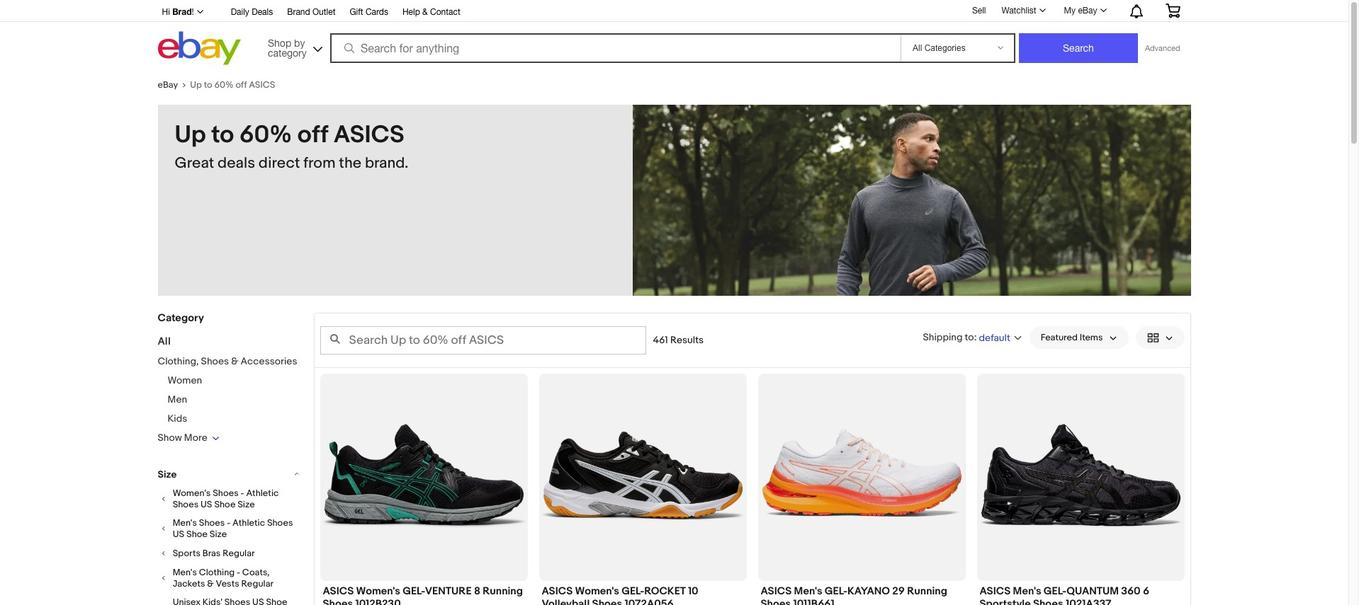 Task type: describe. For each thing, give the bounding box(es) containing it.
ebay inside account "navigation"
[[1078, 6, 1097, 16]]

1072a056
[[625, 598, 674, 606]]

asics women's gel-venture 8   running shoes 1012b230
[[323, 585, 523, 606]]

my ebay
[[1064, 6, 1097, 16]]

default
[[979, 332, 1010, 344]]

regular inside men's clothing - coats, jackets & vests regular
[[241, 579, 273, 590]]

up to 60% off asics great deals direct from the brand.
[[175, 120, 408, 173]]

women link
[[168, 375, 202, 387]]

sell
[[972, 5, 986, 15]]

show
[[158, 432, 182, 444]]

clothing,
[[158, 356, 199, 368]]

gel- for 1072a056
[[622, 585, 644, 599]]

ebay inside up to 60% off asics main content
[[158, 79, 178, 91]]

sports bras regular
[[173, 548, 255, 560]]

women's inside women's shoes - athletic shoes us shoe size men's shoes - athletic shoes us shoe size
[[173, 488, 211, 500]]

men link
[[168, 394, 187, 406]]

up for up to 60% off asics great deals direct from the brand.
[[175, 120, 206, 150]]

asics men's gel-quantum 360 6 sportstyle shoes 1021a337 link
[[980, 585, 1182, 606]]

jackets
[[173, 579, 205, 590]]

off for up to 60% off asics
[[236, 79, 247, 91]]

advanced
[[1145, 44, 1180, 52]]

asics men's gel-quantum 360 6 sportstyle shoes 1021a337
[[980, 585, 1149, 606]]

hi brad !
[[162, 6, 194, 17]]

size inside dropdown button
[[158, 469, 177, 481]]

by
[[294, 37, 305, 49]]

outlet
[[312, 7, 335, 17]]

men's inside men's clothing - coats, jackets & vests regular
[[173, 568, 197, 579]]

results
[[670, 334, 704, 347]]

asics men's gel-kayano 29   running shoes 1011b661
[[761, 585, 947, 606]]

help & contact
[[402, 7, 460, 17]]

clothing
[[199, 568, 235, 579]]

29
[[892, 585, 905, 599]]

show more
[[158, 432, 207, 444]]

& inside account "navigation"
[[422, 7, 428, 17]]

shop by category banner
[[154, 0, 1191, 69]]

rocket
[[644, 585, 686, 599]]

daily deals
[[231, 7, 273, 17]]

venture
[[425, 585, 472, 599]]

up to 60% off asics main content
[[146, 69, 1202, 606]]

quantum
[[1067, 585, 1119, 599]]

0 vertical spatial athletic
[[246, 488, 279, 500]]

shoes inside asics men's gel-quantum 360 6 sportstyle shoes 1021a337
[[1033, 598, 1063, 606]]

shop by category button
[[261, 32, 325, 62]]

contact
[[430, 7, 460, 17]]

asics women's gel-rocket 10 volleyball shoes 1072a056 link
[[542, 585, 744, 606]]

advanced link
[[1138, 34, 1187, 62]]

1012b230
[[355, 598, 401, 606]]

hi
[[162, 7, 170, 17]]

asics men's gel-kayano 29   running shoes 1011b661 link
[[761, 585, 963, 606]]

1 vertical spatial us
[[173, 529, 184, 541]]

1021a337
[[1066, 598, 1111, 606]]

category
[[158, 312, 204, 325]]

the
[[339, 154, 361, 173]]

from
[[303, 154, 336, 173]]

- for shoes
[[241, 488, 244, 500]]

10
[[688, 585, 698, 599]]

shop
[[268, 37, 291, 49]]

men's inside asics men's gel-quantum 360 6 sportstyle shoes 1021a337
[[1013, 585, 1041, 599]]

kayano
[[848, 585, 890, 599]]

bras
[[203, 548, 221, 560]]

2 horizontal spatial size
[[238, 500, 255, 511]]

men
[[168, 394, 187, 406]]

all
[[158, 335, 171, 349]]

coats,
[[242, 568, 270, 579]]

accessories
[[241, 356, 297, 368]]

women's for asics women's gel-rocket 10 volleyball shoes 1072a056
[[575, 585, 619, 599]]

shoes inside asics women's gel-venture 8   running shoes 1012b230
[[323, 598, 353, 606]]

show more button
[[158, 432, 219, 444]]

running for asics men's gel-kayano 29   running shoes 1011b661
[[907, 585, 947, 599]]

clothing, shoes & accessories women men kids
[[158, 356, 297, 425]]

1 horizontal spatial size
[[210, 529, 227, 541]]

up to 60% off asics
[[190, 79, 275, 91]]

brand.
[[365, 154, 408, 173]]

none submit inside shop by category banner
[[1019, 33, 1138, 63]]

461 results
[[653, 334, 704, 347]]

& inside men's clothing - coats, jackets & vests regular
[[207, 579, 214, 590]]

Enter your search keyword text field
[[320, 327, 646, 355]]

461
[[653, 334, 668, 347]]

shoes inside 'clothing, shoes & accessories women men kids'
[[201, 356, 229, 368]]

watchlist link
[[994, 2, 1052, 19]]

cards
[[366, 7, 388, 17]]

more
[[184, 432, 207, 444]]

women's shoes - athletic shoes us shoe size button
[[158, 488, 303, 511]]

size button
[[158, 468, 303, 481]]

watchlist
[[1002, 6, 1036, 16]]

men's shoes - athletic shoes us shoe size button
[[158, 518, 303, 541]]

6
[[1143, 585, 1149, 599]]

men's inside women's shoes - athletic shoes us shoe size men's shoes - athletic shoes us shoe size
[[173, 518, 197, 529]]

asics for asics men's gel-kayano 29   running shoes 1011b661
[[761, 585, 792, 599]]

direct
[[259, 154, 300, 173]]

sell link
[[966, 5, 992, 15]]

gel- for 1011b661
[[825, 585, 848, 599]]

women
[[168, 375, 202, 387]]

daily
[[231, 7, 249, 17]]

asics inside the up to 60% off asics great deals direct from the brand.
[[334, 120, 404, 150]]

view: gallery view image
[[1147, 331, 1173, 345]]

asics women's gel-rocket 10 volleyball shoes 1072a056
[[542, 585, 698, 606]]



Task type: locate. For each thing, give the bounding box(es) containing it.
2 horizontal spatial &
[[422, 7, 428, 17]]

0 horizontal spatial 60%
[[214, 79, 234, 91]]

asics inside "asics men's gel-kayano 29   running shoes 1011b661"
[[761, 585, 792, 599]]

asics for asics men's gel-quantum 360 6 sportstyle shoes 1021a337
[[980, 585, 1011, 599]]

help & contact link
[[402, 5, 460, 21]]

2 horizontal spatial women's
[[575, 585, 619, 599]]

0 horizontal spatial women's
[[173, 488, 211, 500]]

1 vertical spatial regular
[[241, 579, 273, 590]]

1 vertical spatial -
[[227, 518, 230, 529]]

shoes down women's shoes - athletic shoes us shoe size dropdown button
[[199, 518, 225, 529]]

featured
[[1041, 332, 1078, 344]]

4 gel- from the left
[[1044, 585, 1067, 599]]

1 vertical spatial up
[[175, 120, 206, 150]]

featured items
[[1041, 332, 1103, 344]]

gift
[[350, 7, 363, 17]]

up for up to 60% off asics
[[190, 79, 202, 91]]

size up men's shoes - athletic shoes us shoe size dropdown button
[[238, 500, 255, 511]]

1 horizontal spatial 60%
[[239, 120, 292, 150]]

1 horizontal spatial shoe
[[214, 500, 235, 511]]

60% for up to 60% off asics
[[214, 79, 234, 91]]

0 vertical spatial shoe
[[214, 500, 235, 511]]

brand outlet
[[287, 7, 335, 17]]

athletic down women's shoes - athletic shoes us shoe size dropdown button
[[232, 518, 265, 529]]

items
[[1080, 332, 1103, 344]]

2 vertical spatial size
[[210, 529, 227, 541]]

Search for anything text field
[[332, 35, 898, 62]]

60% up direct
[[239, 120, 292, 150]]

to up deals
[[211, 120, 234, 150]]

1 vertical spatial to
[[211, 120, 234, 150]]

men's up sports
[[173, 518, 197, 529]]

gel- inside asics women's gel-venture 8   running shoes 1012b230
[[403, 585, 425, 599]]

3 gel- from the left
[[825, 585, 848, 599]]

up
[[190, 79, 202, 91], [175, 120, 206, 150]]

0 horizontal spatial running
[[483, 585, 523, 599]]

0 vertical spatial size
[[158, 469, 177, 481]]

kids
[[168, 413, 187, 425]]

asics women's gel-venture 8   running shoes 1012b230 link
[[323, 585, 525, 606]]

1 horizontal spatial -
[[237, 568, 240, 579]]

- inside men's clothing - coats, jackets & vests regular
[[237, 568, 240, 579]]

shoes down size dropdown button
[[213, 488, 239, 500]]

gel- for 1012b230
[[403, 585, 425, 599]]

men's left 1021a337
[[1013, 585, 1041, 599]]

1 vertical spatial off
[[298, 120, 328, 150]]

size
[[158, 469, 177, 481], [238, 500, 255, 511], [210, 529, 227, 541]]

0 vertical spatial -
[[241, 488, 244, 500]]

asics women's gel-venture 8   running shoes 1012b230 image
[[320, 374, 528, 582]]

to right "ebay" link
[[204, 79, 212, 91]]

60% right "ebay" link
[[214, 79, 234, 91]]

size up sports bras regular
[[210, 529, 227, 541]]

running
[[483, 585, 523, 599], [907, 585, 947, 599]]

asics
[[249, 79, 275, 91], [334, 120, 404, 150], [323, 585, 354, 599], [542, 585, 573, 599], [761, 585, 792, 599], [980, 585, 1011, 599]]

to
[[204, 79, 212, 91], [211, 120, 234, 150], [965, 331, 974, 343]]

brand
[[287, 7, 310, 17]]

shoe up sports
[[186, 529, 208, 541]]

volleyball
[[542, 598, 590, 606]]

60%
[[214, 79, 234, 91], [239, 120, 292, 150]]

1 vertical spatial size
[[238, 500, 255, 511]]

women's left venture
[[356, 585, 400, 599]]

athletic down size dropdown button
[[246, 488, 279, 500]]

regular right vests
[[241, 579, 273, 590]]

men's clothing - coats, jackets & vests regular button
[[158, 568, 303, 590]]

daily deals link
[[231, 5, 273, 21]]

-
[[241, 488, 244, 500], [227, 518, 230, 529], [237, 568, 240, 579]]

shoes up coats,
[[267, 518, 293, 529]]

0 vertical spatial off
[[236, 79, 247, 91]]

ebay link
[[158, 79, 190, 91]]

0 vertical spatial up
[[190, 79, 202, 91]]

regular
[[223, 548, 255, 560], [241, 579, 273, 590]]

women's inside asics women's gel-venture 8   running shoes 1012b230
[[356, 585, 400, 599]]

gel- left 10
[[622, 585, 644, 599]]

1 horizontal spatial off
[[298, 120, 328, 150]]

asics for asics women's gel-rocket 10 volleyball shoes 1072a056
[[542, 585, 573, 599]]

deals
[[252, 7, 273, 17]]

1 horizontal spatial us
[[201, 500, 212, 511]]

2 vertical spatial &
[[207, 579, 214, 590]]

us
[[201, 500, 212, 511], [173, 529, 184, 541]]

shoe up men's shoes - athletic shoes us shoe size dropdown button
[[214, 500, 235, 511]]

1011b661
[[793, 598, 835, 606]]

8
[[474, 585, 480, 599]]

running for asics women's gel-venture 8   running shoes 1012b230
[[483, 585, 523, 599]]

1 horizontal spatial ebay
[[1078, 6, 1097, 16]]

sports
[[173, 548, 200, 560]]

to inside the up to 60% off asics great deals direct from the brand.
[[211, 120, 234, 150]]

ebay right my
[[1078, 6, 1097, 16]]

360
[[1121, 585, 1141, 599]]

1 vertical spatial ebay
[[158, 79, 178, 91]]

- down size dropdown button
[[241, 488, 244, 500]]

1 horizontal spatial running
[[907, 585, 947, 599]]

0 horizontal spatial off
[[236, 79, 247, 91]]

regular up coats,
[[223, 548, 255, 560]]

shipping
[[923, 331, 963, 343]]

0 horizontal spatial -
[[227, 518, 230, 529]]

gel- right sportstyle
[[1044, 585, 1067, 599]]

asics inside the asics women's gel-rocket 10 volleyball shoes 1072a056
[[542, 585, 573, 599]]

clothing, shoes & accessories link
[[158, 356, 297, 368]]

asics women's gel-rocket 10   volleyball shoes 1072a056 image
[[539, 374, 747, 582]]

2 running from the left
[[907, 585, 947, 599]]

1 vertical spatial 60%
[[239, 120, 292, 150]]

gel- inside the asics women's gel-rocket 10 volleyball shoes 1072a056
[[622, 585, 644, 599]]

great
[[175, 154, 214, 173]]

shoes inside "asics men's gel-kayano 29   running shoes 1011b661"
[[761, 598, 791, 606]]

men's clothing - coats, jackets & vests regular
[[173, 568, 273, 590]]

0 vertical spatial to
[[204, 79, 212, 91]]

kids link
[[168, 413, 187, 425]]

0 vertical spatial 60%
[[214, 79, 234, 91]]

!
[[192, 7, 194, 17]]

women's down size dropdown button
[[173, 488, 211, 500]]

sports bras regular button
[[158, 548, 303, 561]]

brand outlet link
[[287, 5, 335, 21]]

women's inside the asics women's gel-rocket 10 volleyball shoes 1072a056
[[575, 585, 619, 599]]

men's left "kayano"
[[794, 585, 822, 599]]

60% for up to 60% off asics great deals direct from the brand.
[[239, 120, 292, 150]]

gift cards
[[350, 7, 388, 17]]

asics men's gel-quantum 360 6   sportstyle shoes 1021a337 image
[[977, 374, 1184, 582]]

running inside "asics men's gel-kayano 29   running shoes 1011b661"
[[907, 585, 947, 599]]

2 gel- from the left
[[622, 585, 644, 599]]

us up sports
[[173, 529, 184, 541]]

gel- for shoes
[[1044, 585, 1067, 599]]

vests
[[216, 579, 239, 590]]

- left coats,
[[237, 568, 240, 579]]

shoes inside the asics women's gel-rocket 10 volleyball shoes 1072a056
[[592, 598, 622, 606]]

& right the help
[[422, 7, 428, 17]]

featured items button
[[1029, 327, 1128, 349]]

running inside asics women's gel-venture 8   running shoes 1012b230
[[483, 585, 523, 599]]

my ebay link
[[1056, 2, 1113, 19]]

to for up to 60% off asics
[[204, 79, 212, 91]]

running right 29
[[907, 585, 947, 599]]

2 horizontal spatial -
[[241, 488, 244, 500]]

1 vertical spatial &
[[231, 356, 238, 368]]

0 vertical spatial us
[[201, 500, 212, 511]]

help
[[402, 7, 420, 17]]

1 gel- from the left
[[403, 585, 425, 599]]

off inside the up to 60% off asics great deals direct from the brand.
[[298, 120, 328, 150]]

up inside the up to 60% off asics great deals direct from the brand.
[[175, 120, 206, 150]]

women's
[[173, 488, 211, 500], [356, 585, 400, 599], [575, 585, 619, 599]]

women's left 1072a056
[[575, 585, 619, 599]]

gel- inside asics men's gel-quantum 360 6 sportstyle shoes 1021a337
[[1044, 585, 1067, 599]]

deals
[[218, 154, 255, 173]]

60% inside the up to 60% off asics great deals direct from the brand.
[[239, 120, 292, 150]]

asics men's gel-kayano 29   running shoes 1011b661 image
[[758, 374, 965, 582]]

shipping to : default
[[923, 331, 1010, 344]]

gel- left 29
[[825, 585, 848, 599]]

gel- right 1012b230
[[403, 585, 425, 599]]

men's inside "asics men's gel-kayano 29   running shoes 1011b661"
[[794, 585, 822, 599]]

off for up to 60% off asics great deals direct from the brand.
[[298, 120, 328, 150]]

my
[[1064, 6, 1076, 16]]

&
[[422, 7, 428, 17], [231, 356, 238, 368], [207, 579, 214, 590]]

2 vertical spatial to
[[965, 331, 974, 343]]

1 running from the left
[[483, 585, 523, 599]]

asics for asics women's gel-venture 8   running shoes 1012b230
[[323, 585, 354, 599]]

shoes
[[201, 356, 229, 368], [213, 488, 239, 500], [173, 500, 199, 511], [199, 518, 225, 529], [267, 518, 293, 529], [323, 598, 353, 606], [592, 598, 622, 606], [761, 598, 791, 606], [1033, 598, 1063, 606]]

sportstyle
[[980, 598, 1031, 606]]

to inside shipping to : default
[[965, 331, 974, 343]]

:
[[974, 331, 977, 343]]

category
[[268, 47, 307, 58]]

0 vertical spatial &
[[422, 7, 428, 17]]

asics inside asics women's gel-venture 8   running shoes 1012b230
[[323, 585, 354, 599]]

to for shipping to : default
[[965, 331, 974, 343]]

women's shoes - athletic shoes us shoe size men's shoes - athletic shoes us shoe size
[[173, 488, 293, 541]]

1 vertical spatial athletic
[[232, 518, 265, 529]]

asics inside asics men's gel-quantum 360 6 sportstyle shoes 1021a337
[[980, 585, 1011, 599]]

0 horizontal spatial &
[[207, 579, 214, 590]]

& inside 'clothing, shoes & accessories women men kids'
[[231, 356, 238, 368]]

account navigation
[[154, 0, 1191, 22]]

0 horizontal spatial size
[[158, 469, 177, 481]]

shop by category
[[268, 37, 307, 58]]

0 vertical spatial ebay
[[1078, 6, 1097, 16]]

0 vertical spatial regular
[[223, 548, 255, 560]]

us up men's shoes - athletic shoes us shoe size dropdown button
[[201, 500, 212, 511]]

gel- inside "asics men's gel-kayano 29   running shoes 1011b661"
[[825, 585, 848, 599]]

- for clothing
[[237, 568, 240, 579]]

- down women's shoes - athletic shoes us shoe size dropdown button
[[227, 518, 230, 529]]

1 horizontal spatial &
[[231, 356, 238, 368]]

women's for asics women's gel-venture 8   running shoes 1012b230
[[356, 585, 400, 599]]

to for up to 60% off asics great deals direct from the brand.
[[211, 120, 234, 150]]

your shopping cart image
[[1165, 4, 1181, 18]]

0 horizontal spatial shoe
[[186, 529, 208, 541]]

shoes left 1012b230
[[323, 598, 353, 606]]

size down show
[[158, 469, 177, 481]]

men's
[[173, 518, 197, 529], [173, 568, 197, 579], [794, 585, 822, 599], [1013, 585, 1041, 599]]

shoes up women link
[[201, 356, 229, 368]]

1 vertical spatial shoe
[[186, 529, 208, 541]]

shoes right volleyball
[[592, 598, 622, 606]]

ebay left up to 60% off asics
[[158, 79, 178, 91]]

& left vests
[[207, 579, 214, 590]]

regular inside sports bras regular dropdown button
[[223, 548, 255, 560]]

None submit
[[1019, 33, 1138, 63]]

to left default
[[965, 331, 974, 343]]

shoes left 1011b661
[[761, 598, 791, 606]]

brad
[[172, 6, 192, 17]]

running right 8
[[483, 585, 523, 599]]

athletic
[[246, 488, 279, 500], [232, 518, 265, 529]]

0 horizontal spatial us
[[173, 529, 184, 541]]

& left accessories
[[231, 356, 238, 368]]

men's down sports
[[173, 568, 197, 579]]

1 horizontal spatial women's
[[356, 585, 400, 599]]

2 vertical spatial -
[[237, 568, 240, 579]]

gift cards link
[[350, 5, 388, 21]]

0 horizontal spatial ebay
[[158, 79, 178, 91]]

shoes up sports
[[173, 500, 199, 511]]

shoes left 1021a337
[[1033, 598, 1063, 606]]



Task type: vqa. For each thing, say whether or not it's contained in the screenshot.
V8 inside the The "Dyson V8  Cyclone Assembly Cordless Vacuum Cleaner Hoover Grey Used"
no



